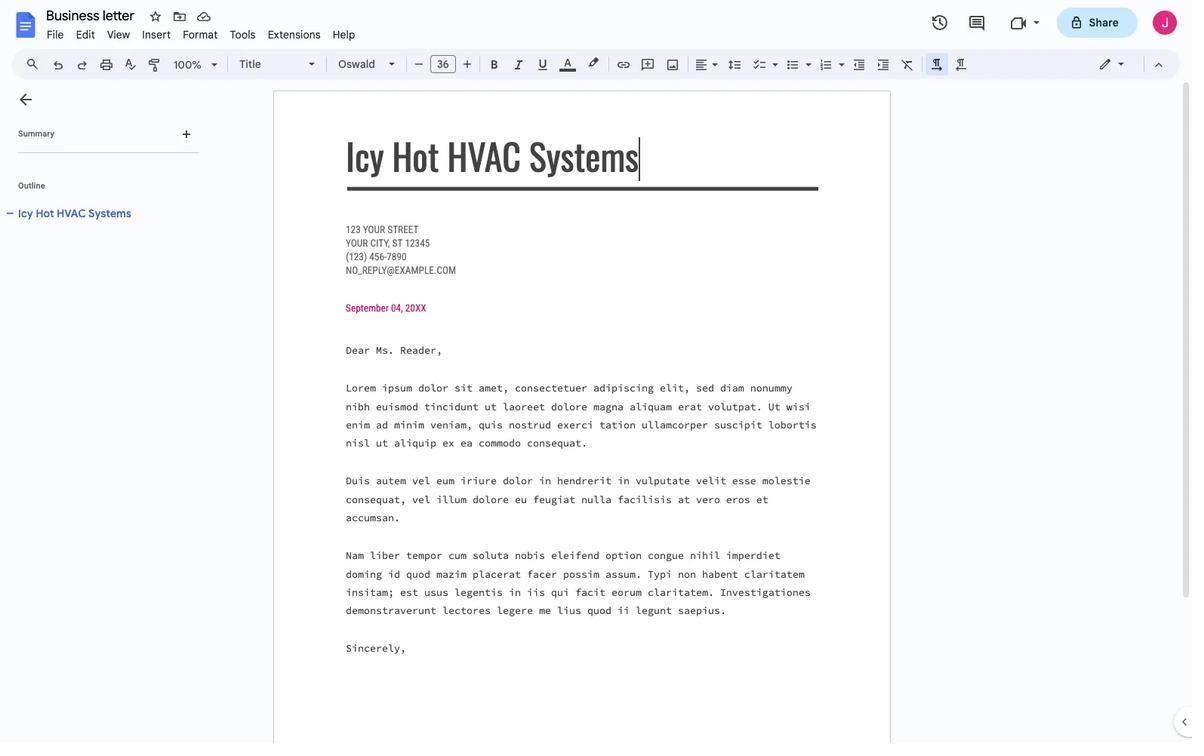 Task type: vqa. For each thing, say whether or not it's contained in the screenshot.
'add' to the right
no



Task type: locate. For each thing, give the bounding box(es) containing it.
menu bar banner
[[0, 0, 1192, 744]]

Font size text field
[[431, 55, 455, 73]]

extensions menu item
[[262, 26, 327, 44]]

text color image
[[559, 54, 576, 72]]

application
[[0, 0, 1192, 744]]

menu bar
[[41, 20, 361, 45]]

title
[[239, 57, 261, 71]]

menu bar containing file
[[41, 20, 361, 45]]

Menus field
[[19, 54, 52, 75]]

format
[[183, 28, 218, 42]]

outline
[[18, 181, 45, 191]]

hot
[[36, 207, 54, 220]]

tools
[[230, 28, 256, 42]]

insert menu item
[[136, 26, 177, 44]]

oswald
[[338, 57, 375, 71]]

highlight color image
[[585, 54, 602, 72]]

share
[[1089, 16, 1119, 29]]

help menu item
[[327, 26, 361, 44]]

view
[[107, 28, 130, 42]]

styles list. title selected. option
[[239, 54, 300, 75]]

tools menu item
[[224, 26, 262, 44]]

insert
[[142, 28, 171, 42]]

summary heading
[[18, 128, 54, 140]]



Task type: describe. For each thing, give the bounding box(es) containing it.
outline heading
[[0, 180, 205, 202]]

help
[[333, 28, 355, 42]]

hvac
[[57, 207, 86, 220]]

share button
[[1057, 8, 1138, 38]]

document outline element
[[0, 79, 205, 744]]

systems
[[89, 207, 131, 220]]

edit
[[76, 28, 95, 42]]

extensions
[[268, 28, 321, 42]]

application containing share
[[0, 0, 1192, 744]]

Font size field
[[430, 55, 462, 74]]

Zoom text field
[[170, 54, 206, 75]]

Star checkbox
[[145, 6, 166, 27]]

Zoom field
[[168, 54, 224, 76]]

file
[[47, 28, 64, 42]]

main toolbar
[[45, 0, 973, 429]]

view menu item
[[101, 26, 136, 44]]

summary
[[18, 129, 54, 139]]

file menu item
[[41, 26, 70, 44]]

line & paragraph spacing image
[[726, 54, 743, 75]]

mode and view toolbar
[[1087, 49, 1171, 79]]

edit menu item
[[70, 26, 101, 44]]

menu bar inside menu bar banner
[[41, 20, 361, 45]]

icy hot hvac systems
[[18, 207, 131, 220]]

Rename text field
[[41, 6, 143, 24]]

icy
[[18, 207, 33, 220]]

format menu item
[[177, 26, 224, 44]]

oswald option
[[338, 54, 380, 75]]

insert image image
[[664, 54, 681, 75]]



